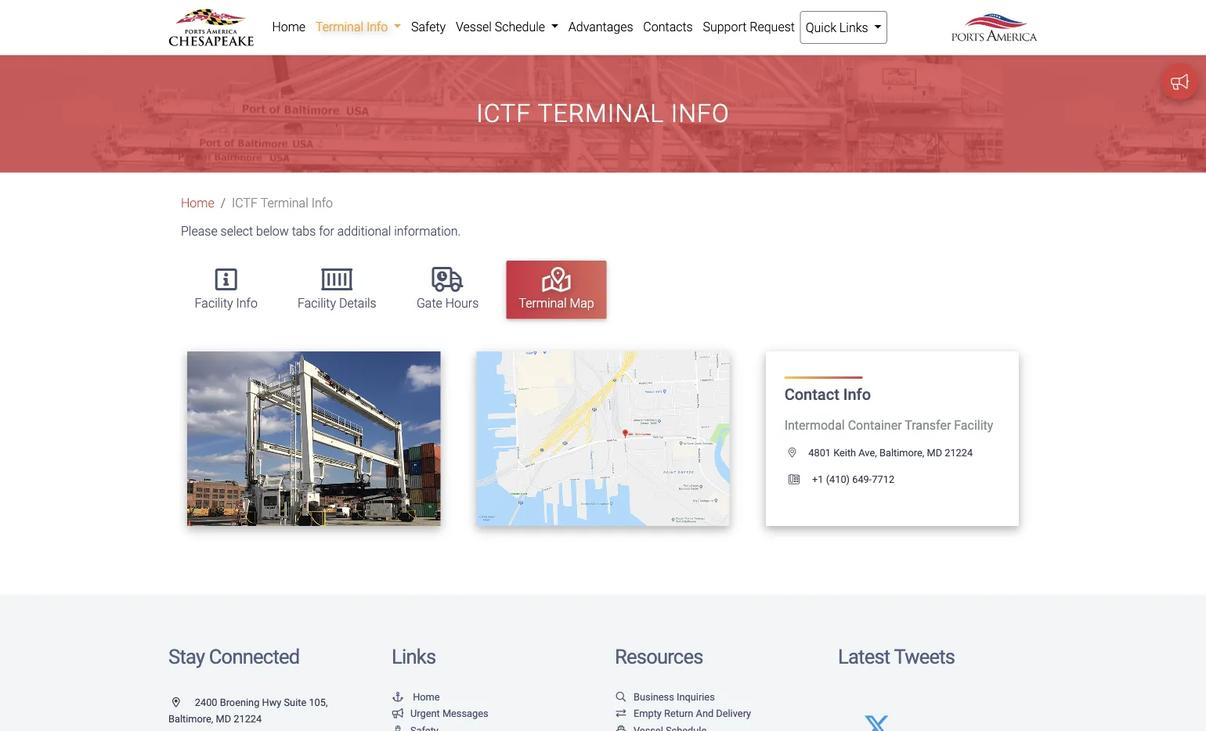 Task type: vqa. For each thing, say whether or not it's contained in the screenshot.
Letter's (pdf)
no



Task type: locate. For each thing, give the bounding box(es) containing it.
map marker alt image left 2400
[[172, 698, 192, 708]]

terminal map
[[519, 296, 595, 311]]

request
[[750, 19, 795, 34]]

directions image
[[636, 433, 651, 444]]

info inside tab list
[[236, 296, 258, 311]]

click
[[268, 433, 296, 445]]

1 horizontal spatial baltimore,
[[880, 447, 925, 459]]

for
[[319, 224, 334, 239]]

0 horizontal spatial baltimore,
[[168, 714, 213, 726]]

0 horizontal spatial home
[[181, 196, 214, 211]]

urgent
[[411, 708, 440, 720]]

empty return and delivery link
[[615, 708, 752, 720]]

home up please
[[181, 196, 214, 211]]

0 vertical spatial map marker alt image
[[789, 448, 809, 458]]

1 horizontal spatial links
[[840, 20, 869, 35]]

0 vertical spatial 21224
[[945, 447, 973, 459]]

contacts
[[644, 19, 693, 34]]

ictf
[[477, 99, 531, 128], [232, 196, 258, 211]]

1 vertical spatial home
[[181, 196, 214, 211]]

+1 (410) 649-7712 link
[[785, 474, 895, 485]]

intermodal container transfer facility
[[785, 418, 994, 433]]

ship image
[[615, 726, 628, 732]]

home up urgent
[[413, 691, 440, 703]]

1 horizontal spatial home
[[272, 19, 306, 34]]

gate
[[417, 296, 443, 311]]

ictf terminal info
[[477, 99, 730, 128], [232, 196, 333, 211]]

anchor image
[[392, 692, 404, 702]]

please
[[181, 224, 218, 239]]

quick links link
[[800, 11, 888, 44]]

info
[[367, 19, 388, 34], [671, 99, 730, 128], [312, 196, 333, 211], [236, 296, 258, 311], [844, 386, 871, 404]]

1 vertical spatial baltimore,
[[168, 714, 213, 726]]

md
[[927, 447, 943, 459], [216, 714, 231, 726]]

tab list
[[175, 253, 1038, 327]]

1 vertical spatial map marker alt image
[[172, 698, 192, 708]]

21224 down transfer
[[945, 447, 973, 459]]

1 vertical spatial 21224
[[234, 714, 262, 726]]

connected
[[209, 646, 300, 670]]

facility details
[[298, 296, 377, 311]]

terminal inside tab list
[[519, 296, 567, 311]]

0 vertical spatial ictf
[[477, 99, 531, 128]]

0 horizontal spatial map marker alt image
[[172, 698, 192, 708]]

terminal info link
[[311, 11, 406, 42]]

2 horizontal spatial home link
[[392, 691, 440, 703]]

1 horizontal spatial ictf
[[477, 99, 531, 128]]

home link up urgent
[[392, 691, 440, 703]]

0 horizontal spatial md
[[216, 714, 231, 726]]

home link for urgent messages link at the left bottom of the page
[[392, 691, 440, 703]]

links up anchor icon
[[392, 646, 436, 670]]

suite
[[284, 697, 307, 709]]

map marker alt image up the phone office image
[[789, 448, 809, 458]]

search plus image
[[345, 433, 360, 444]]

safety
[[411, 19, 446, 34]]

21224 down broening
[[234, 714, 262, 726]]

info for contact info
[[844, 386, 871, 404]]

map marker alt image for stay connected
[[172, 698, 192, 708]]

broening
[[220, 697, 260, 709]]

tweets
[[894, 646, 955, 670]]

1 horizontal spatial 21224
[[945, 447, 973, 459]]

keith
[[834, 447, 857, 459]]

baltimore, down 2400
[[168, 714, 213, 726]]

messages
[[443, 708, 489, 720]]

1 horizontal spatial home link
[[267, 11, 311, 42]]

0 vertical spatial links
[[840, 20, 869, 35]]

latest tweets
[[838, 646, 955, 670]]

hours
[[446, 296, 479, 311]]

2 vertical spatial home
[[413, 691, 440, 703]]

home link for terminal info link on the top left of the page
[[267, 11, 311, 42]]

21224
[[945, 447, 973, 459], [234, 714, 262, 726]]

stay connected
[[168, 646, 300, 670]]

+1
[[813, 474, 824, 485]]

get directions link
[[529, 421, 678, 457]]

md down broening
[[216, 714, 231, 726]]

1 horizontal spatial facility
[[298, 296, 336, 311]]

vessel
[[456, 19, 492, 34]]

map
[[570, 296, 595, 311]]

baltimore,
[[880, 447, 925, 459], [168, 714, 213, 726]]

urgent messages link
[[392, 708, 489, 720]]

gate hours
[[417, 296, 479, 311]]

baltimore, down intermodal container transfer facility
[[880, 447, 925, 459]]

links
[[840, 20, 869, 35], [392, 646, 436, 670]]

2400 broening hwy suite 105, baltimore, md 21224
[[168, 697, 328, 726]]

md down transfer
[[927, 447, 943, 459]]

map marker alt image inside the 4801 keith ave, baltimore, md 21224 'link'
[[789, 448, 809, 458]]

user hard hat image
[[392, 726, 404, 732]]

gate hours link
[[404, 261, 491, 319]]

0 horizontal spatial ictf
[[232, 196, 258, 211]]

+1 (410) 649-7712
[[813, 474, 895, 485]]

zoom
[[314, 433, 343, 445]]

and
[[696, 708, 714, 720]]

schedule
[[495, 19, 545, 34]]

click to zoom
[[268, 433, 345, 445]]

links right quick
[[840, 20, 869, 35]]

home
[[272, 19, 306, 34], [181, 196, 214, 211], [413, 691, 440, 703]]

additional
[[338, 224, 391, 239]]

1 horizontal spatial md
[[927, 447, 943, 459]]

21224 inside 2400 broening hwy suite 105, baltimore, md 21224
[[234, 714, 262, 726]]

0 horizontal spatial ictf terminal info
[[232, 196, 333, 211]]

0 horizontal spatial home link
[[181, 196, 214, 211]]

contact
[[785, 386, 840, 404]]

0 vertical spatial home link
[[267, 11, 311, 42]]

7712
[[872, 474, 895, 485]]

1 horizontal spatial ictf terminal info
[[477, 99, 730, 128]]

terminal
[[316, 19, 364, 34], [538, 99, 665, 128], [261, 196, 309, 211], [519, 296, 567, 311]]

facility down please
[[195, 296, 233, 311]]

1 horizontal spatial map marker alt image
[[789, 448, 809, 458]]

vessel schedule
[[456, 19, 548, 34]]

home link up please
[[181, 196, 214, 211]]

0 horizontal spatial links
[[392, 646, 436, 670]]

map marker alt image
[[789, 448, 809, 458], [172, 698, 192, 708]]

tabs
[[292, 224, 316, 239]]

2 vertical spatial home link
[[392, 691, 440, 703]]

1 vertical spatial md
[[216, 714, 231, 726]]

1 vertical spatial links
[[392, 646, 436, 670]]

facility left details
[[298, 296, 336, 311]]

home link left terminal info
[[267, 11, 311, 42]]

below
[[256, 224, 289, 239]]

0 horizontal spatial facility
[[195, 296, 233, 311]]

get directions
[[556, 433, 636, 445]]

home left terminal info
[[272, 19, 306, 34]]

facility for facility info
[[195, 296, 233, 311]]

1 vertical spatial ictf
[[232, 196, 258, 211]]

inquiries
[[677, 691, 715, 703]]

0 horizontal spatial 21224
[[234, 714, 262, 726]]

support
[[703, 19, 747, 34]]

directions
[[577, 433, 634, 445]]

map marker alt image inside 2400 broening hwy suite 105, baltimore, md 21224 link
[[172, 698, 192, 708]]

home link
[[267, 11, 311, 42], [181, 196, 214, 211], [392, 691, 440, 703]]

1 vertical spatial home link
[[181, 196, 214, 211]]

facility right transfer
[[955, 418, 994, 433]]



Task type: describe. For each thing, give the bounding box(es) containing it.
4801 keith ave, baltimore, md 21224
[[809, 447, 973, 459]]

2 horizontal spatial home
[[413, 691, 440, 703]]

info for terminal info
[[367, 19, 388, 34]]

ave,
[[859, 447, 877, 459]]

urgent messages
[[411, 708, 489, 720]]

business inquiries
[[634, 691, 715, 703]]

please select below tabs for additional information.
[[181, 224, 461, 239]]

0 vertical spatial home
[[272, 19, 306, 34]]

support request link
[[698, 11, 800, 42]]

4801
[[809, 447, 831, 459]]

business
[[634, 691, 674, 703]]

hwy
[[262, 697, 282, 709]]

empty
[[634, 708, 662, 720]]

vessel schedule link
[[451, 11, 564, 42]]

search image
[[615, 692, 628, 702]]

support request
[[703, 19, 795, 34]]

info for facility info
[[236, 296, 258, 311]]

649-
[[853, 474, 872, 485]]

md inside 2400 broening hwy suite 105, baltimore, md 21224
[[216, 714, 231, 726]]

(410)
[[826, 474, 850, 485]]

2 horizontal spatial facility
[[955, 418, 994, 433]]

delivery
[[716, 708, 752, 720]]

0 vertical spatial md
[[927, 447, 943, 459]]

return
[[665, 708, 694, 720]]

contacts link
[[639, 11, 698, 42]]

0 vertical spatial baltimore,
[[880, 447, 925, 459]]

resources
[[615, 646, 703, 670]]

terminal map link
[[507, 261, 607, 319]]

facility details link
[[285, 261, 389, 319]]

business inquiries link
[[615, 691, 715, 703]]

phone office image
[[789, 475, 813, 485]]

safety link
[[406, 11, 451, 42]]

click to zoom button
[[241, 421, 386, 457]]

advantages
[[569, 19, 634, 34]]

facility info link
[[182, 261, 270, 319]]

facility info
[[195, 296, 258, 311]]

baltimore, inside 2400 broening hwy suite 105, baltimore, md 21224
[[168, 714, 213, 726]]

quick links
[[806, 20, 872, 35]]

tab list containing facility info
[[175, 253, 1038, 327]]

exchange image
[[615, 709, 628, 719]]

to
[[298, 433, 311, 445]]

latest
[[838, 646, 890, 670]]

details
[[339, 296, 377, 311]]

4801 keith ave, baltimore, md 21224 link
[[785, 447, 973, 459]]

contact info
[[785, 386, 871, 404]]

advantages link
[[564, 11, 639, 42]]

2400 broening hwy suite 105, baltimore, md 21224 link
[[168, 697, 328, 726]]

terminal info
[[316, 19, 391, 34]]

bullhorn image
[[392, 709, 404, 719]]

2400
[[195, 697, 217, 709]]

get
[[556, 433, 574, 445]]

transfer
[[905, 418, 952, 433]]

quick
[[806, 20, 837, 35]]

1 vertical spatial ictf terminal info
[[232, 196, 333, 211]]

0 vertical spatial ictf terminal info
[[477, 99, 730, 128]]

container
[[848, 418, 902, 433]]

facility for facility details
[[298, 296, 336, 311]]

105,
[[309, 697, 328, 709]]

empty return and delivery
[[634, 708, 752, 720]]

intermodal
[[785, 418, 845, 433]]

stay
[[168, 646, 205, 670]]

map marker alt image for intermodal container transfer facility
[[789, 448, 809, 458]]

information.
[[394, 224, 461, 239]]

select
[[221, 224, 253, 239]]



